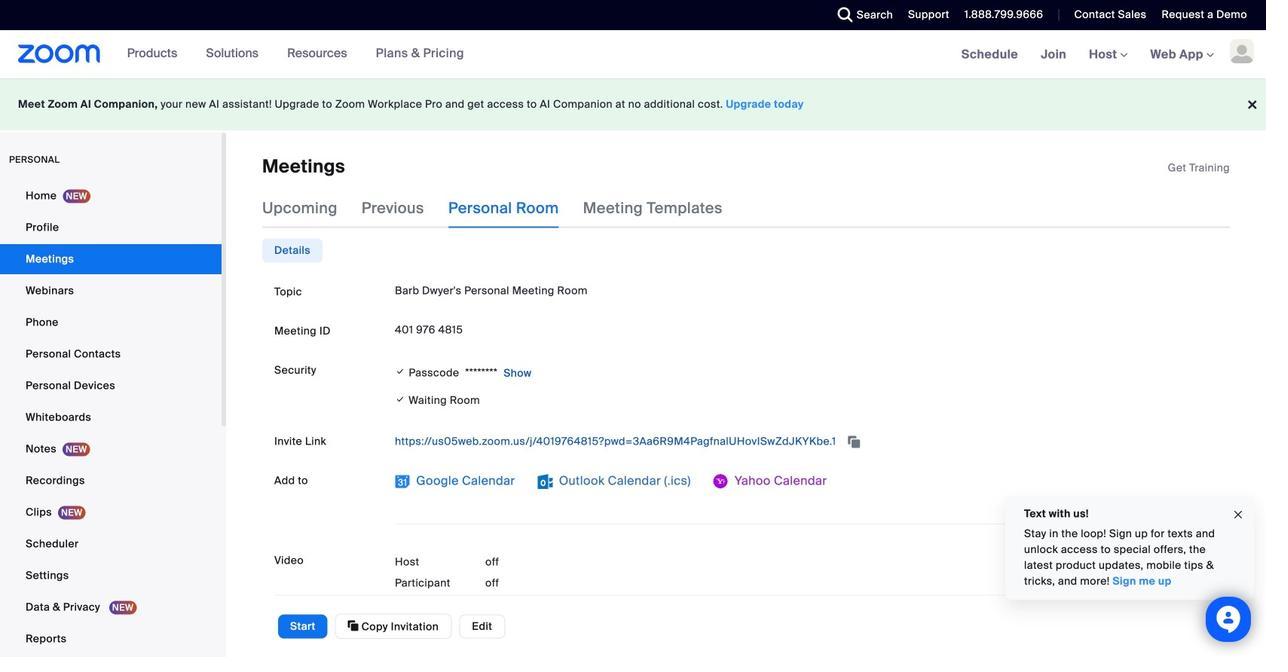 Task type: locate. For each thing, give the bounding box(es) containing it.
0 vertical spatial checked image
[[395, 364, 406, 379]]

banner
[[0, 30, 1266, 80]]

2 checked image from the top
[[395, 391, 406, 407]]

1 checked image from the top
[[395, 364, 406, 379]]

tab
[[262, 238, 323, 263]]

1 vertical spatial checked image
[[395, 391, 406, 407]]

add to yahoo calendar image
[[713, 474, 729, 489]]

application
[[1168, 161, 1230, 176]]

product information navigation
[[101, 30, 475, 78]]

tab list
[[262, 238, 323, 263]]

footer
[[0, 78, 1266, 130]]

add to google calendar image
[[395, 474, 410, 489]]

checked image
[[395, 364, 406, 379], [395, 391, 406, 407]]

add to outlook calendar (.ics) image
[[538, 474, 553, 489]]

personal menu menu
[[0, 181, 222, 656]]

profile picture image
[[1230, 39, 1254, 63]]



Task type: describe. For each thing, give the bounding box(es) containing it.
meetings navigation
[[950, 30, 1266, 80]]

tabs of meeting tab list
[[262, 189, 747, 228]]

close image
[[1232, 506, 1244, 524]]

copy image
[[348, 619, 359, 633]]

copy url image
[[846, 437, 862, 447]]

zoom logo image
[[18, 44, 101, 63]]



Task type: vqa. For each thing, say whether or not it's contained in the screenshot.
Zoom Logo
yes



